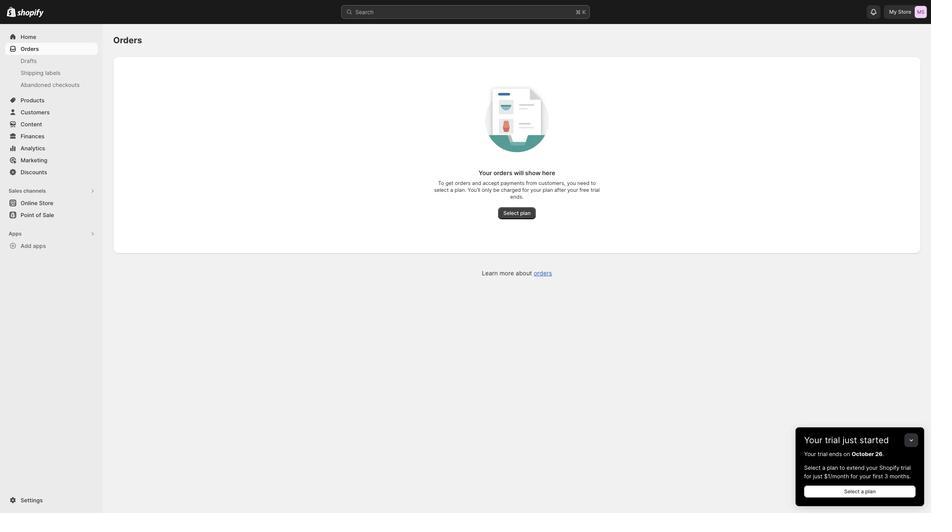 Task type: vqa. For each thing, say whether or not it's contained in the screenshot.
Select plan's Select
yes



Task type: describe. For each thing, give the bounding box(es) containing it.
free
[[580, 187, 589, 193]]

settings
[[21, 497, 43, 504]]

here
[[542, 169, 555, 177]]

trial left ends
[[818, 451, 828, 458]]

drafts
[[21, 57, 37, 64]]

sales
[[9, 188, 22, 194]]

shipping
[[21, 69, 44, 76]]

ends
[[829, 451, 842, 458]]

you
[[567, 180, 576, 187]]

select a plan
[[844, 489, 876, 495]]

home link
[[5, 31, 98, 43]]

customers link
[[5, 106, 98, 118]]

you'll
[[468, 187, 480, 193]]

only
[[482, 187, 492, 193]]

home
[[21, 33, 36, 40]]

plan inside select a plan to extend your shopify trial for just $1/month for your first 3 months.
[[827, 465, 838, 472]]

your up the first
[[866, 465, 878, 472]]

search
[[355, 9, 374, 15]]

need
[[577, 180, 590, 187]]

point of sale link
[[5, 209, 98, 221]]

plan down the first
[[865, 489, 876, 495]]

shopify
[[880, 465, 900, 472]]

my store image
[[915, 6, 927, 18]]

checkouts
[[53, 81, 80, 88]]

your trial just started element
[[796, 450, 924, 507]]

1 horizontal spatial shopify image
[[17, 9, 44, 17]]

analytics link
[[5, 142, 98, 154]]

your trial just started button
[[796, 428, 924, 446]]

1 vertical spatial orders
[[455, 180, 471, 187]]

online
[[21, 200, 38, 207]]

point of sale
[[21, 212, 54, 219]]

just inside dropdown button
[[843, 436, 857, 446]]

abandoned checkouts link
[[5, 79, 98, 91]]

sales channels button
[[5, 185, 98, 197]]

0 horizontal spatial orders
[[21, 45, 39, 52]]

orders link
[[5, 43, 98, 55]]

marketing
[[21, 157, 47, 164]]

abandoned
[[21, 81, 51, 88]]

content
[[21, 121, 42, 128]]

k
[[582, 9, 586, 15]]

online store button
[[0, 197, 103, 209]]

apps
[[33, 243, 46, 250]]

payments
[[501, 180, 525, 187]]

sale
[[43, 212, 54, 219]]

sales channels
[[9, 188, 46, 194]]

store for online store
[[39, 200, 53, 207]]

accept
[[483, 180, 499, 187]]

labels
[[45, 69, 61, 76]]

my store
[[889, 9, 912, 15]]

⌘
[[576, 9, 581, 15]]

1 horizontal spatial orders
[[113, 35, 142, 45]]

online store
[[21, 200, 53, 207]]

select plan link
[[498, 208, 536, 220]]

add apps button
[[5, 240, 98, 252]]

just inside select a plan to extend your shopify trial for just $1/month for your first 3 months.
[[813, 473, 823, 480]]

marketing link
[[5, 154, 98, 166]]

shipping labels
[[21, 69, 61, 76]]

0 vertical spatial orders
[[494, 169, 513, 177]]

2 horizontal spatial for
[[851, 473, 858, 480]]

plan.
[[455, 187, 466, 193]]

to inside your orders will show here to get orders and accept payments from customers, you need to select a plan. you'll only be charged for your plan after your free trial ends.
[[591, 180, 596, 187]]

show
[[525, 169, 541, 177]]

october
[[852, 451, 874, 458]]

your orders will show here to get orders and accept payments from customers, you need to select a plan. you'll only be charged for your plan after your free trial ends.
[[434, 169, 600, 200]]

settings link
[[5, 495, 98, 507]]

will
[[514, 169, 524, 177]]

learn more about orders
[[482, 270, 552, 277]]

to
[[438, 180, 444, 187]]

customers,
[[539, 180, 566, 187]]

my
[[889, 9, 897, 15]]



Task type: locate. For each thing, give the bounding box(es) containing it.
point of sale button
[[0, 209, 103, 221]]

after
[[555, 187, 566, 193]]

for down extend
[[851, 473, 858, 480]]

2 vertical spatial select
[[844, 489, 860, 495]]

1 horizontal spatial for
[[804, 473, 812, 480]]

1 horizontal spatial just
[[843, 436, 857, 446]]

add apps
[[21, 243, 46, 250]]

your for ends
[[804, 451, 816, 458]]

select down ends.
[[503, 210, 519, 217]]

2 vertical spatial orders
[[534, 270, 552, 277]]

1 vertical spatial a
[[822, 465, 826, 472]]

extend
[[847, 465, 865, 472]]

abandoned checkouts
[[21, 81, 80, 88]]

first
[[873, 473, 883, 480]]

1 horizontal spatial a
[[822, 465, 826, 472]]

a down select a plan to extend your shopify trial for just $1/month for your first 3 months.
[[861, 489, 864, 495]]

store inside button
[[39, 200, 53, 207]]

trial inside select a plan to extend your shopify trial for just $1/month for your first 3 months.
[[901, 465, 911, 472]]

0 vertical spatial to
[[591, 180, 596, 187]]

2 horizontal spatial a
[[861, 489, 864, 495]]

online store link
[[5, 197, 98, 209]]

plan down ends.
[[520, 210, 531, 217]]

1 vertical spatial just
[[813, 473, 823, 480]]

2 horizontal spatial select
[[844, 489, 860, 495]]

discounts
[[21, 169, 47, 176]]

shopify image
[[7, 7, 16, 17], [17, 9, 44, 17]]

analytics
[[21, 145, 45, 152]]

ends.
[[510, 194, 524, 200]]

orders right "about"
[[534, 270, 552, 277]]

store up 'sale' at the top of the page
[[39, 200, 53, 207]]

on
[[844, 451, 850, 458]]

get
[[446, 180, 454, 187]]

0 vertical spatial just
[[843, 436, 857, 446]]

3
[[885, 473, 888, 480]]

0 horizontal spatial to
[[591, 180, 596, 187]]

your inside your orders will show here to get orders and accept payments from customers, you need to select a plan. you'll only be charged for your plan after your free trial ends.
[[479, 169, 492, 177]]

about
[[516, 270, 532, 277]]

for down from at the top of page
[[522, 187, 529, 193]]

a for select a plan
[[861, 489, 864, 495]]

select a plan link
[[804, 486, 916, 498]]

a inside select a plan to extend your shopify trial for just $1/month for your first 3 months.
[[822, 465, 826, 472]]

1 vertical spatial to
[[840, 465, 845, 472]]

select down select a plan to extend your shopify trial for just $1/month for your first 3 months.
[[844, 489, 860, 495]]

just left $1/month
[[813, 473, 823, 480]]

your down you
[[568, 187, 578, 193]]

orders up plan.
[[455, 180, 471, 187]]

2 vertical spatial a
[[861, 489, 864, 495]]

1 horizontal spatial to
[[840, 465, 845, 472]]

be
[[493, 187, 500, 193]]

add
[[21, 243, 31, 250]]

your for will
[[479, 169, 492, 177]]

content link
[[5, 118, 98, 130]]

shipping labels link
[[5, 67, 98, 79]]

and
[[472, 180, 481, 187]]

1 horizontal spatial store
[[898, 9, 912, 15]]

select down your trial ends on october 26 .
[[804, 465, 821, 472]]

your left ends
[[804, 451, 816, 458]]

2 horizontal spatial orders
[[534, 270, 552, 277]]

finances
[[21, 133, 44, 140]]

channels
[[23, 188, 46, 194]]

trial up ends
[[825, 436, 840, 446]]

started
[[860, 436, 889, 446]]

apps
[[9, 231, 22, 237]]

0 horizontal spatial orders
[[455, 180, 471, 187]]

to up $1/month
[[840, 465, 845, 472]]

more
[[500, 270, 514, 277]]

for left $1/month
[[804, 473, 812, 480]]

learn
[[482, 270, 498, 277]]

select inside select a plan to extend your shopify trial for just $1/month for your first 3 months.
[[804, 465, 821, 472]]

0 horizontal spatial for
[[522, 187, 529, 193]]

just
[[843, 436, 857, 446], [813, 473, 823, 480]]

your
[[531, 187, 541, 193], [568, 187, 578, 193], [866, 465, 878, 472], [860, 473, 871, 480]]

orders
[[113, 35, 142, 45], [21, 45, 39, 52]]

.
[[883, 451, 884, 458]]

of
[[36, 212, 41, 219]]

1 horizontal spatial orders
[[494, 169, 513, 177]]

your up accept
[[479, 169, 492, 177]]

your trial just started
[[804, 436, 889, 446]]

select for select plan
[[503, 210, 519, 217]]

to inside select a plan to extend your shopify trial for just $1/month for your first 3 months.
[[840, 465, 845, 472]]

0 horizontal spatial shopify image
[[7, 7, 16, 17]]

0 horizontal spatial just
[[813, 473, 823, 480]]

trial
[[591, 187, 600, 193], [825, 436, 840, 446], [818, 451, 828, 458], [901, 465, 911, 472]]

your
[[479, 169, 492, 177], [804, 436, 823, 446], [804, 451, 816, 458]]

plan up $1/month
[[827, 465, 838, 472]]

⌘ k
[[576, 9, 586, 15]]

your for just
[[804, 436, 823, 446]]

select plan
[[503, 210, 531, 217]]

plan inside your orders will show here to get orders and accept payments from customers, you need to select a plan. you'll only be charged for your plan after your free trial ends.
[[543, 187, 553, 193]]

1 vertical spatial store
[[39, 200, 53, 207]]

a for select a plan to extend your shopify trial for just $1/month for your first 3 months.
[[822, 465, 826, 472]]

your down from at the top of page
[[531, 187, 541, 193]]

select for select a plan to extend your shopify trial for just $1/month for your first 3 months.
[[804, 465, 821, 472]]

1 horizontal spatial select
[[804, 465, 821, 472]]

customers
[[21, 109, 50, 116]]

store
[[898, 9, 912, 15], [39, 200, 53, 207]]

trial up 'months.'
[[901, 465, 911, 472]]

a down get
[[450, 187, 453, 193]]

0 vertical spatial select
[[503, 210, 519, 217]]

orders link
[[534, 270, 552, 277]]

charged
[[501, 187, 521, 193]]

from
[[526, 180, 537, 187]]

your up your trial ends on october 26 .
[[804, 436, 823, 446]]

0 horizontal spatial a
[[450, 187, 453, 193]]

1 vertical spatial your
[[804, 436, 823, 446]]

apps button
[[5, 228, 98, 240]]

plan down customers,
[[543, 187, 553, 193]]

products link
[[5, 94, 98, 106]]

trial inside your orders will show here to get orders and accept payments from customers, you need to select a plan. you'll only be charged for your plan after your free trial ends.
[[591, 187, 600, 193]]

26
[[876, 451, 883, 458]]

point
[[21, 212, 34, 219]]

trial right free
[[591, 187, 600, 193]]

a up $1/month
[[822, 465, 826, 472]]

products
[[21, 97, 45, 104]]

0 horizontal spatial store
[[39, 200, 53, 207]]

0 vertical spatial your
[[479, 169, 492, 177]]

select
[[434, 187, 449, 193]]

a inside your orders will show here to get orders and accept payments from customers, you need to select a plan. you'll only be charged for your plan after your free trial ends.
[[450, 187, 453, 193]]

1 vertical spatial select
[[804, 465, 821, 472]]

trial inside dropdown button
[[825, 436, 840, 446]]

for inside your orders will show here to get orders and accept payments from customers, you need to select a plan. you'll only be charged for your plan after your free trial ends.
[[522, 187, 529, 193]]

2 vertical spatial your
[[804, 451, 816, 458]]

drafts link
[[5, 55, 98, 67]]

store right the my
[[898, 9, 912, 15]]

your left the first
[[860, 473, 871, 480]]

your inside dropdown button
[[804, 436, 823, 446]]

0 vertical spatial store
[[898, 9, 912, 15]]

to right need
[[591, 180, 596, 187]]

to
[[591, 180, 596, 187], [840, 465, 845, 472]]

orders up 'payments'
[[494, 169, 513, 177]]

for
[[522, 187, 529, 193], [804, 473, 812, 480], [851, 473, 858, 480]]

$1/month
[[824, 473, 849, 480]]

0 horizontal spatial select
[[503, 210, 519, 217]]

discounts link
[[5, 166, 98, 178]]

0 vertical spatial a
[[450, 187, 453, 193]]

store for my store
[[898, 9, 912, 15]]

a
[[450, 187, 453, 193], [822, 465, 826, 472], [861, 489, 864, 495]]

your trial ends on october 26 .
[[804, 451, 884, 458]]

select for select a plan
[[844, 489, 860, 495]]

just up on
[[843, 436, 857, 446]]

select a plan to extend your shopify trial for just $1/month for your first 3 months.
[[804, 465, 911, 480]]

plan
[[543, 187, 553, 193], [520, 210, 531, 217], [827, 465, 838, 472], [865, 489, 876, 495]]

finances link
[[5, 130, 98, 142]]

months.
[[890, 473, 911, 480]]



